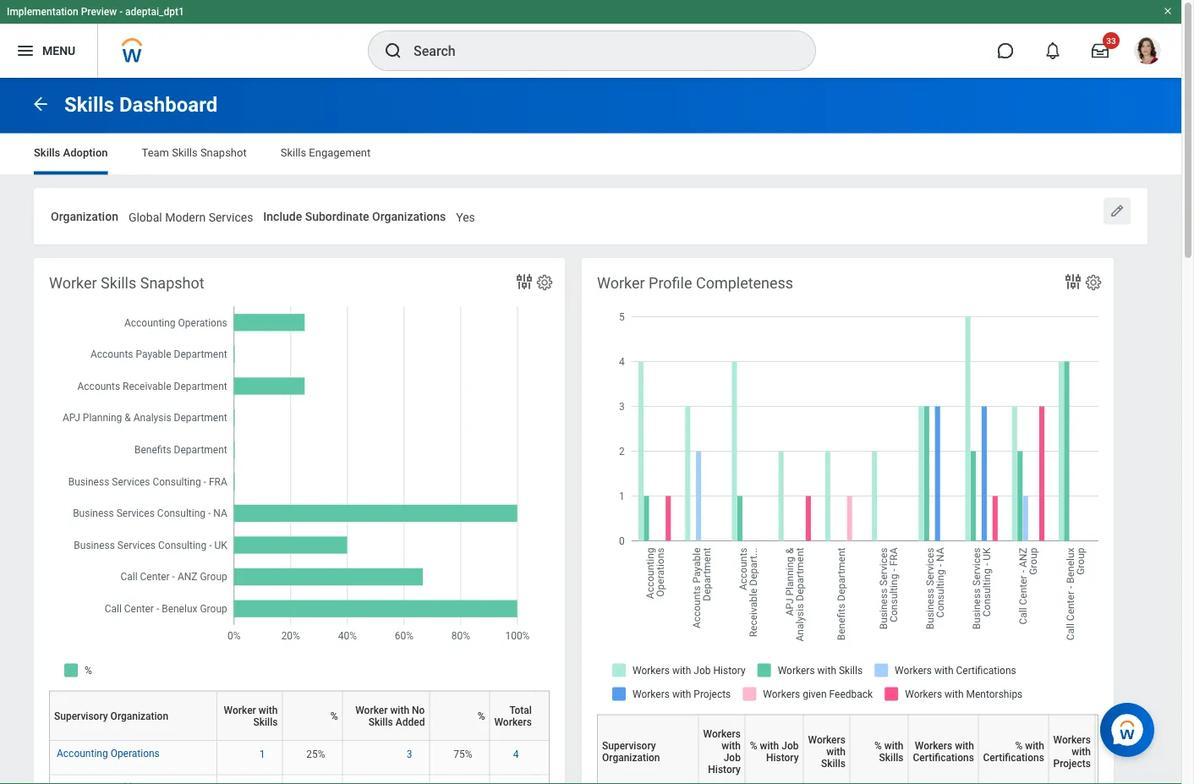 Task type: describe. For each thing, give the bounding box(es) containing it.
with for % with job history
[[760, 740, 779, 751]]

notifications large image
[[1045, 42, 1062, 59]]

configure worker profile completeness image
[[1084, 273, 1103, 292]]

% with skills
[[875, 740, 904, 763]]

subordinate
[[305, 209, 369, 223]]

33 button
[[1082, 32, 1120, 69]]

job for % with job history
[[782, 740, 799, 751]]

skills inside worker with no skills added
[[369, 716, 393, 728]]

with for workers with skills
[[827, 745, 846, 757]]

supervisory organization for worker
[[54, 710, 168, 722]]

25%
[[306, 748, 325, 760]]

yes
[[456, 210, 475, 224]]

1 button
[[259, 747, 268, 761]]

added
[[396, 716, 425, 728]]

% for % with skills
[[875, 740, 882, 751]]

include subordinate organizations element
[[456, 199, 475, 230]]

1
[[259, 748, 265, 760]]

global
[[129, 210, 162, 224]]

preview
[[81, 6, 117, 18]]

workers with certifications
[[913, 740, 974, 763]]

worker with no skills added button
[[347, 690, 436, 740]]

dashboard
[[119, 93, 218, 117]]

operations
[[110, 747, 160, 759]]

% for % with job history
[[750, 740, 758, 751]]

75% button
[[454, 747, 475, 761]]

implementation
[[7, 6, 78, 18]]

workers for workers with projects
[[1053, 734, 1091, 745]]

worker skills snapshot element
[[34, 258, 565, 784]]

previous page image
[[30, 94, 51, 114]]

worker skills snapshot
[[49, 275, 204, 292]]

Global Modern Services text field
[[129, 200, 253, 229]]

justify image
[[15, 41, 36, 61]]

workers for workers with certifications
[[915, 740, 953, 751]]

75%
[[454, 748, 472, 760]]

workers with projects
[[1053, 734, 1091, 769]]

skills inside % with skills
[[879, 751, 904, 763]]

% left worker with no skills added
[[330, 710, 338, 722]]

profile
[[649, 275, 692, 292]]

supervisory organization button for workers
[[602, 714, 705, 784]]

total workers image
[[497, 781, 529, 784]]

no
[[412, 704, 425, 716]]

history for workers with job history
[[708, 763, 741, 775]]

3
[[407, 748, 412, 760]]

history for % with job history
[[766, 751, 799, 763]]

skills down global
[[101, 275, 136, 292]]

adeptai_dpt1
[[125, 6, 184, 18]]

skills inside worker with skills
[[253, 716, 278, 728]]

% with skills button
[[855, 714, 915, 784]]

certifications for %
[[983, 751, 1044, 763]]

organization element
[[129, 199, 253, 230]]

configure worker skills snapshot image
[[535, 273, 554, 292]]

worker with skills button
[[222, 690, 289, 740]]

total workers button
[[494, 704, 532, 728]]

with for workers with job history
[[722, 740, 741, 751]]

skills inside workers with skills
[[821, 757, 846, 769]]

snapshot for worker skills snapshot
[[140, 275, 204, 292]]

0 vertical spatial organization
[[51, 209, 118, 223]]

% with job history
[[750, 740, 799, 763]]

snapshot for team skills snapshot
[[200, 146, 247, 159]]

3 button
[[407, 747, 415, 761]]

workers with projects button
[[1053, 714, 1102, 784]]

team
[[142, 146, 169, 159]]

global modern services
[[129, 210, 253, 224]]

organization for worker with skills
[[110, 710, 168, 722]]

edit image
[[1109, 203, 1126, 219]]

skills dashboard main content
[[0, 78, 1194, 784]]

total
[[510, 704, 532, 716]]

skills left engagement
[[281, 146, 306, 159]]

25% button
[[306, 747, 328, 761]]

team skills snapshot
[[142, 146, 247, 159]]

worker with skills
[[224, 704, 278, 728]]

% with job history button
[[750, 714, 810, 784]]

worker profile completeness
[[597, 275, 794, 292]]

search image
[[383, 41, 403, 61]]

column header inside 'worker profile completeness' element
[[1095, 715, 1154, 784]]

organization for workers with job history
[[602, 751, 660, 763]]

workers with job history button
[[703, 714, 752, 784]]

menu banner
[[0, 0, 1182, 78]]

worker for worker with skills
[[224, 704, 256, 716]]

accounting
[[57, 747, 108, 759]]

% with certifications
[[983, 740, 1044, 763]]

supervisory for worker
[[54, 710, 108, 722]]

job for workers with job history
[[724, 751, 741, 763]]

skills left adoption
[[34, 146, 60, 159]]

1 % button from the left
[[287, 690, 349, 740]]

include subordinate organizations
[[263, 209, 446, 223]]

% for % with certifications
[[1015, 740, 1023, 751]]

implementation preview -   adeptai_dpt1
[[7, 6, 184, 18]]



Task type: locate. For each thing, give the bounding box(es) containing it.
workers with skills
[[808, 734, 846, 769]]

1 vertical spatial supervisory
[[602, 740, 656, 751]]

history inside the "workers with job history"
[[708, 763, 741, 775]]

worker for worker with no skills added
[[355, 704, 388, 716]]

job inside % with job history
[[782, 740, 799, 751]]

workers inside workers with certifications
[[915, 740, 953, 751]]

with left % with certifications
[[955, 740, 974, 751]]

% image down 75%
[[437, 781, 483, 784]]

% inside % with certifications
[[1015, 740, 1023, 751]]

organization inside 'worker profile completeness' element
[[602, 751, 660, 763]]

skills left workers with certifications
[[879, 751, 904, 763]]

1 horizontal spatial supervisory organization
[[602, 740, 660, 763]]

% right the "workers with job history"
[[750, 740, 758, 751]]

supervisory organization
[[54, 710, 168, 722], [602, 740, 660, 763]]

menu button
[[0, 24, 97, 78]]

1 % image from the left
[[290, 781, 335, 784]]

with left '% with skills' button
[[827, 745, 846, 757]]

% image down "25%"
[[290, 781, 335, 784]]

0 horizontal spatial supervisory organization
[[54, 710, 168, 722]]

workers inside worker skills snapshot element
[[494, 716, 532, 728]]

history left % with job history
[[708, 763, 741, 775]]

0 horizontal spatial % button
[[287, 690, 349, 740]]

supervisory organization button
[[54, 690, 223, 740], [602, 714, 705, 784]]

worker for worker profile completeness
[[597, 275, 645, 292]]

organizations
[[372, 209, 446, 223]]

history
[[766, 751, 799, 763], [708, 763, 741, 775]]

workers right % with skills
[[915, 740, 953, 751]]

1 vertical spatial organization
[[110, 710, 168, 722]]

close environment banner image
[[1163, 6, 1173, 16]]

workers for workers with skills
[[808, 734, 846, 745]]

skills left '% with skills' button
[[821, 757, 846, 769]]

tab list containing skills adoption
[[17, 134, 1165, 175]]

% inside % with skills
[[875, 740, 882, 751]]

% left total workers 'button'
[[478, 710, 485, 722]]

worker for worker skills snapshot
[[49, 275, 97, 292]]

workers for workers with job history
[[703, 728, 741, 740]]

with inside % with skills
[[885, 740, 904, 751]]

tab list
[[17, 134, 1165, 175]]

with right % with certifications button
[[1072, 745, 1091, 757]]

profile logan mcneil image
[[1134, 37, 1161, 68]]

0 horizontal spatial % image
[[290, 781, 335, 784]]

configure and view chart data image
[[514, 272, 535, 292]]

% inside % with job history
[[750, 740, 758, 751]]

2 % image from the left
[[437, 781, 483, 784]]

workers with skills button
[[808, 714, 856, 784]]

with left 'workers with projects'
[[1025, 740, 1044, 751]]

skills dashboard
[[64, 93, 218, 117]]

% image
[[290, 781, 335, 784], [437, 781, 483, 784]]

workers up projects
[[1053, 734, 1091, 745]]

-
[[119, 6, 123, 18]]

history inside % with job history
[[766, 751, 799, 763]]

certifications left 'workers with projects'
[[983, 751, 1044, 763]]

with inside 'workers with projects'
[[1072, 745, 1091, 757]]

menu
[[42, 44, 75, 58]]

job
[[782, 740, 799, 751], [724, 751, 741, 763]]

1 horizontal spatial certifications
[[983, 751, 1044, 763]]

supervisory inside supervisory organization
[[602, 740, 656, 751]]

0 horizontal spatial supervisory
[[54, 710, 108, 722]]

accounting operations link
[[57, 744, 160, 759]]

4
[[513, 748, 519, 760]]

% with certifications button
[[983, 714, 1055, 784]]

column header
[[1095, 715, 1154, 784]]

33
[[1107, 36, 1116, 46]]

with for workers with projects
[[1072, 745, 1091, 757]]

worker inside worker with skills
[[224, 704, 256, 716]]

with for worker with skills
[[259, 704, 278, 716]]

1 horizontal spatial supervisory
[[602, 740, 656, 751]]

with inside % with certifications
[[1025, 740, 1044, 751]]

4 button
[[513, 747, 521, 761]]

with inside worker with skills
[[259, 704, 278, 716]]

skills engagement
[[281, 146, 371, 159]]

with left no
[[390, 704, 409, 716]]

tab list inside skills dashboard main content
[[17, 134, 1165, 175]]

0 vertical spatial supervisory
[[54, 710, 108, 722]]

0 vertical spatial supervisory organization
[[54, 710, 168, 722]]

with for workers with certifications
[[955, 740, 974, 751]]

job inside the "workers with job history"
[[724, 751, 741, 763]]

1 horizontal spatial history
[[766, 751, 799, 763]]

snapshot up services
[[200, 146, 247, 159]]

job left workers with skills
[[782, 740, 799, 751]]

with
[[259, 704, 278, 716], [390, 704, 409, 716], [722, 740, 741, 751], [760, 740, 779, 751], [885, 740, 904, 751], [955, 740, 974, 751], [1025, 740, 1044, 751], [827, 745, 846, 757], [1072, 745, 1091, 757]]

worker with no skills added
[[355, 704, 425, 728]]

engagement
[[309, 146, 371, 159]]

with inside workers with skills
[[827, 745, 846, 757]]

1 certifications from the left
[[913, 751, 974, 763]]

skills left added
[[369, 716, 393, 728]]

worker
[[49, 275, 97, 292], [597, 275, 645, 292], [224, 704, 256, 716], [355, 704, 388, 716]]

snapshot inside worker skills snapshot element
[[140, 275, 204, 292]]

with inside workers with certifications
[[955, 740, 974, 751]]

certifications right % with skills
[[913, 751, 974, 763]]

skills
[[64, 93, 114, 117], [34, 146, 60, 159], [172, 146, 198, 159], [281, 146, 306, 159], [101, 275, 136, 292], [253, 716, 278, 728], [369, 716, 393, 728], [879, 751, 904, 763], [821, 757, 846, 769]]

workers with certifications button
[[913, 714, 985, 784]]

modern
[[165, 210, 206, 224]]

with for % with skills
[[885, 740, 904, 751]]

supervisory organization button for worker
[[54, 690, 223, 740]]

worker with no skills added image
[[350, 781, 422, 784]]

services
[[209, 210, 253, 224]]

1 horizontal spatial job
[[782, 740, 799, 751]]

with inside the "workers with job history"
[[722, 740, 741, 751]]

certifications
[[913, 751, 974, 763], [983, 751, 1044, 763]]

supervisory organization for workers
[[602, 740, 660, 763]]

projects
[[1054, 757, 1091, 769]]

%
[[330, 710, 338, 722], [478, 710, 485, 722], [750, 740, 758, 751], [875, 740, 882, 751], [1015, 740, 1023, 751]]

workers left % with job history
[[703, 728, 741, 740]]

% left 'workers with projects'
[[1015, 740, 1023, 751]]

% right the workers with skills button
[[875, 740, 882, 751]]

Yes text field
[[456, 200, 475, 229]]

worker profile completeness element
[[582, 258, 1194, 784]]

1 horizontal spatial supervisory organization button
[[602, 714, 705, 784]]

with left % with job history
[[722, 740, 741, 751]]

worker inside worker with no skills added
[[355, 704, 388, 716]]

total workers
[[494, 704, 532, 728]]

% button up 75% button
[[434, 690, 496, 740]]

job left % with job history
[[724, 751, 741, 763]]

supervisory organization inside worker skills snapshot element
[[54, 710, 168, 722]]

2 vertical spatial organization
[[602, 751, 660, 763]]

0 horizontal spatial certifications
[[913, 751, 974, 763]]

adoption
[[63, 146, 108, 159]]

1 vertical spatial snapshot
[[140, 275, 204, 292]]

worker with skills image
[[224, 781, 275, 784]]

1 vertical spatial supervisory organization
[[602, 740, 660, 763]]

with for worker with no skills added
[[390, 704, 409, 716]]

skills right the team
[[172, 146, 198, 159]]

configure and view chart data image
[[1063, 272, 1084, 292]]

Search Workday  search field
[[414, 32, 781, 69]]

with for % with certifications
[[1025, 740, 1044, 751]]

with right workers with job history button in the bottom right of the page
[[760, 740, 779, 751]]

supervisory inside worker skills snapshot element
[[54, 710, 108, 722]]

certifications for workers
[[913, 751, 974, 763]]

workers with job history
[[703, 728, 741, 775]]

organization inside worker skills snapshot element
[[110, 710, 168, 722]]

2 certifications from the left
[[983, 751, 1044, 763]]

workers right % with job history
[[808, 734, 846, 745]]

1 horizontal spatial % button
[[434, 690, 496, 740]]

with up 1 button
[[259, 704, 278, 716]]

workers up 4
[[494, 716, 532, 728]]

skills up adoption
[[64, 93, 114, 117]]

% button up 25% button
[[287, 690, 349, 740]]

snapshot
[[200, 146, 247, 159], [140, 275, 204, 292]]

supervisory for workers
[[602, 740, 656, 751]]

supervisory organization inside 'worker profile completeness' element
[[602, 740, 660, 763]]

workers
[[494, 716, 532, 728], [703, 728, 741, 740], [808, 734, 846, 745], [1053, 734, 1091, 745], [915, 740, 953, 751]]

completeness
[[696, 275, 794, 292]]

skills up 1 button
[[253, 716, 278, 728]]

2 % button from the left
[[434, 690, 496, 740]]

include
[[263, 209, 302, 223]]

0 vertical spatial snapshot
[[200, 146, 247, 159]]

0 horizontal spatial supervisory organization button
[[54, 690, 223, 740]]

with inside worker with no skills added
[[390, 704, 409, 716]]

supervisory
[[54, 710, 108, 722], [602, 740, 656, 751]]

0 horizontal spatial job
[[724, 751, 741, 763]]

% button
[[287, 690, 349, 740], [434, 690, 496, 740]]

accounting operations
[[57, 747, 160, 759]]

snapshot down modern
[[140, 275, 204, 292]]

1 horizontal spatial % image
[[437, 781, 483, 784]]

inbox large image
[[1092, 42, 1109, 59]]

with inside % with job history
[[760, 740, 779, 751]]

skills adoption
[[34, 146, 108, 159]]

organization
[[51, 209, 118, 223], [110, 710, 168, 722], [602, 751, 660, 763]]

with left workers with certifications
[[885, 740, 904, 751]]

history left workers with skills
[[766, 751, 799, 763]]

0 horizontal spatial history
[[708, 763, 741, 775]]



Task type: vqa. For each thing, say whether or not it's contained in the screenshot.
third location image from the bottom of the Expression of Interest in Learning Courses element
no



